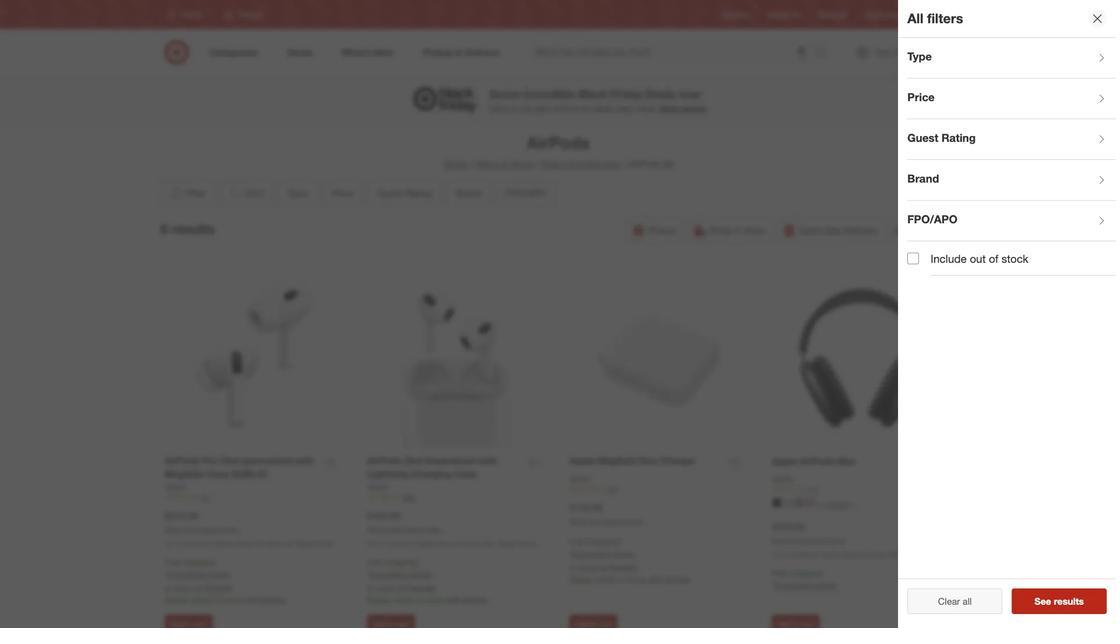 Task type: vqa. For each thing, say whether or not it's contained in the screenshot.
Max
yes



Task type: describe. For each thing, give the bounding box(es) containing it.
with inside airpods (3rd generation) with lightning charging case
[[479, 455, 498, 466]]

free shipping * * exclusions apply.
[[772, 568, 838, 591]]

online for $249.99
[[220, 526, 239, 534]]

2 inside $249.99 when purchased online try 2 months of apple music for free with target circle
[[176, 539, 180, 548]]

exclusions apply. link for $249.99
[[168, 569, 231, 579]]

417 link
[[772, 485, 952, 495]]

airpods target / ways to shop / brand experiences / airpods (6)
[[443, 132, 674, 170]]

results for see results
[[1055, 596, 1085, 607]]

all
[[963, 596, 973, 607]]

6
[[161, 221, 168, 237]]

brand experiences link
[[542, 159, 621, 170]]

all filters dialog
[[899, 0, 1117, 628]]

ready for $249.99
[[165, 595, 188, 605]]

apple magsafe duo charger
[[570, 455, 696, 466]]

at for $129.99
[[601, 563, 608, 573]]

music for $169.99
[[438, 539, 456, 548]]

free shipping * * exclusions apply. in stock at  rowlett ready within 2 hours with pickup for $169.99
[[367, 557, 488, 605]]

top
[[522, 103, 534, 114]]

guest rating inside all filters dialog
[[908, 131, 977, 145]]

free for $549.00
[[772, 568, 788, 578]]

shipping for $249.99
[[183, 557, 214, 567]]

months for $249.99
[[182, 539, 205, 548]]

registry
[[723, 10, 749, 19]]

free for $249.99
[[165, 557, 181, 567]]

clear all
[[939, 596, 973, 607]]

417
[[808, 486, 820, 494]]

hours for $129.99
[[626, 575, 646, 585]]

when for $129.99
[[570, 518, 588, 526]]

circle for airpods (3rd generation) with lightning charging case
[[518, 539, 536, 548]]

of for airpods pro (2nd generation) with magsafe case (usb‑c)
[[207, 539, 213, 548]]

105
[[606, 485, 618, 494]]

include out of stock
[[931, 252, 1029, 265]]

circle for apple airpods max
[[923, 550, 941, 559]]

clear
[[939, 596, 961, 607]]

sort button
[[219, 180, 273, 206]]

magsafe inside airpods pro (2nd generation) with magsafe case (usb‑c)
[[165, 468, 204, 480]]

(6)
[[664, 159, 674, 170]]

apply. for $549.00
[[816, 580, 838, 591]]

rowlett for $129.99
[[610, 563, 638, 573]]

to
[[501, 159, 509, 170]]

duo
[[640, 455, 658, 466]]

rowlett for $249.99
[[205, 583, 233, 593]]

see results
[[1035, 596, 1085, 607]]

shipping for $169.99
[[386, 557, 417, 567]]

brand inside airpods target / ways to shop / brand experiences / airpods (6)
[[542, 159, 567, 170]]

generation)
[[242, 455, 292, 466]]

pro
[[202, 455, 218, 466]]

exclusions apply. link for $129.99
[[573, 549, 636, 559]]

save
[[490, 103, 508, 114]]

target for airpods (3rd generation) with lightning charging case
[[497, 539, 516, 548]]

day
[[826, 224, 842, 236]]

apple link for apple magsafe duo charger
[[570, 473, 591, 485]]

shop inside button
[[710, 224, 732, 236]]

of inside all filters dialog
[[990, 252, 999, 265]]

ready for $129.99
[[570, 575, 593, 585]]

stores
[[939, 10, 959, 19]]

909 link
[[367, 492, 547, 503]]

online for $549.00
[[827, 537, 846, 546]]

find stores link
[[923, 10, 959, 20]]

(3rd
[[405, 455, 422, 466]]

free for $169.99
[[367, 557, 384, 567]]

74
[[201, 493, 209, 502]]

week.
[[636, 103, 658, 114]]

1 vertical spatial guest rating button
[[368, 180, 442, 206]]

exclusions for $549.00
[[775, 580, 814, 591]]

score incredible black friday deals now save on top gifts & find new deals each week. start saving
[[490, 87, 707, 114]]

friday
[[611, 87, 643, 101]]

each
[[616, 103, 634, 114]]

deals
[[595, 103, 614, 114]]

in for $249.99
[[165, 583, 172, 593]]

shipping
[[912, 224, 949, 236]]

find
[[923, 10, 937, 19]]

$129.99
[[570, 502, 603, 514]]

909
[[403, 493, 415, 502]]

within for $169.99
[[393, 595, 414, 605]]

0 horizontal spatial price button
[[322, 180, 363, 206]]

$549.00 when purchased online try 2 months of apple music for free with target circle
[[772, 522, 941, 559]]

within for $129.99
[[595, 575, 617, 585]]

online for $129.99
[[625, 518, 644, 526]]

weekly ad
[[768, 10, 801, 19]]

gifts
[[536, 103, 552, 114]]

filter button
[[161, 180, 215, 206]]

redcard
[[819, 10, 847, 19]]

stock inside all filters dialog
[[1002, 252, 1029, 265]]

for inside $549.00 when purchased online try 2 months of apple music for free with target circle
[[863, 550, 871, 559]]

apple inside $169.99 when purchased online try 2 months of apple music for free with target circle
[[418, 539, 436, 548]]

6 results
[[161, 221, 215, 237]]

shop in store button
[[689, 217, 773, 243]]

now
[[679, 87, 701, 101]]

apply. for $129.99
[[614, 549, 636, 559]]

0 vertical spatial type button
[[908, 38, 1117, 79]]

$169.99
[[367, 510, 400, 522]]

new
[[577, 103, 592, 114]]

ways to shop link
[[476, 159, 534, 170]]

at for $249.99
[[196, 583, 203, 593]]

incredible
[[524, 87, 576, 101]]

out
[[971, 252, 987, 265]]

all
[[908, 10, 924, 27]]

try for $249.99
[[165, 539, 174, 548]]

score
[[490, 87, 521, 101]]

guest inside all filters dialog
[[908, 131, 939, 145]]

airpods pro (2nd generation) with magsafe case (usb‑c) link
[[165, 454, 317, 481]]

rowlett for $169.99
[[408, 583, 435, 593]]

black
[[579, 87, 608, 101]]

at for $169.99
[[398, 583, 405, 593]]

apple inside $549.00 when purchased online try 2 months of apple music for free with target circle
[[822, 550, 841, 559]]

&
[[554, 103, 559, 114]]

search button
[[810, 40, 838, 67]]

pickup for $169.99
[[463, 595, 488, 605]]

airpods pro (2nd generation) with magsafe case (usb‑c)
[[165, 455, 314, 480]]

target circle link
[[866, 10, 905, 20]]

weekly
[[768, 10, 790, 19]]

guest rating button inside all filters dialog
[[908, 119, 1117, 160]]

$249.99
[[165, 510, 198, 522]]

target link
[[443, 159, 468, 170]]

charger
[[660, 455, 696, 466]]

find
[[561, 103, 575, 114]]

airpods (3rd generation) with lightning charging case link
[[367, 454, 519, 481]]

brand inside all filters dialog
[[908, 172, 940, 185]]

find stores
[[923, 10, 959, 19]]

stock for airpods pro (2nd generation) with magsafe case (usb‑c)
[[174, 583, 194, 593]]

apple magsafe duo charger link
[[570, 454, 696, 468]]

0 vertical spatial price button
[[908, 79, 1117, 119]]

in for $169.99
[[367, 583, 374, 593]]

when for $249.99
[[165, 526, 183, 534]]

ready for $169.99
[[367, 595, 391, 605]]

max
[[838, 456, 856, 467]]

for for magsafe
[[256, 539, 264, 548]]

apple inside $249.99 when purchased online try 2 months of apple music for free with target circle
[[215, 539, 233, 548]]

free for with
[[468, 539, 481, 548]]

when for $549.00
[[772, 537, 790, 546]]

0 horizontal spatial guest rating
[[378, 187, 432, 199]]

fpo/apo inside all filters dialog
[[908, 213, 958, 226]]

generation)
[[424, 455, 476, 466]]

apply. for $169.99
[[411, 569, 433, 579]]



Task type: locate. For each thing, give the bounding box(es) containing it.
/ right to
[[536, 159, 539, 170]]

shop
[[512, 159, 534, 170], [710, 224, 732, 236]]

with inside $549.00 when purchased online try 2 months of apple music for free with target circle
[[887, 550, 900, 559]]

guest
[[908, 131, 939, 145], [378, 187, 403, 199]]

purchased for $249.99
[[185, 526, 218, 534]]

online for $169.99
[[423, 526, 441, 534]]

redcard link
[[819, 10, 847, 20]]

1 vertical spatial price
[[332, 187, 353, 199]]

music inside $169.99 when purchased online try 2 months of apple music for free with target circle
[[438, 539, 456, 548]]

within
[[595, 575, 617, 585], [190, 595, 212, 605], [393, 595, 414, 605]]

free inside $249.99 when purchased online try 2 months of apple music for free with target circle
[[266, 539, 278, 548]]

1 vertical spatial brand
[[908, 172, 940, 185]]

free for $129.99
[[570, 537, 586, 547]]

apply. inside free shipping * * exclusions apply.
[[816, 580, 838, 591]]

1 vertical spatial magsafe
[[165, 468, 204, 480]]

search
[[810, 48, 838, 59]]

shop in store
[[710, 224, 766, 236]]

1 vertical spatial price button
[[322, 180, 363, 206]]

sort
[[246, 187, 263, 199]]

apply. for $249.99
[[209, 569, 231, 579]]

shop right to
[[512, 159, 534, 170]]

(2nd
[[220, 455, 239, 466]]

purchased for $169.99
[[387, 526, 421, 534]]

purchased for $129.99
[[590, 518, 623, 526]]

brand button
[[908, 160, 1117, 201], [447, 180, 492, 206]]

0 horizontal spatial months
[[182, 539, 205, 548]]

apple airpods max
[[772, 456, 856, 467]]

purchased inside the $129.99 when purchased online
[[590, 518, 623, 526]]

free down '$249.99'
[[165, 557, 181, 567]]

for
[[256, 539, 264, 548], [458, 539, 467, 548], [863, 550, 871, 559]]

of right "out"
[[990, 252, 999, 265]]

1 horizontal spatial hours
[[423, 595, 444, 605]]

brand left experiences
[[542, 159, 567, 170]]

results right 6
[[172, 221, 215, 237]]

1 vertical spatial type
[[288, 187, 308, 199]]

ways
[[476, 159, 498, 170]]

airpods left the (6)
[[629, 159, 661, 170]]

results
[[172, 221, 215, 237], [1055, 596, 1085, 607]]

try inside $249.99 when purchased online try 2 months of apple music for free with target circle
[[165, 539, 174, 548]]

try
[[165, 539, 174, 548], [367, 539, 376, 548], [772, 550, 781, 559]]

store
[[745, 224, 766, 236]]

delivery
[[845, 224, 878, 236]]

for for charging
[[458, 539, 467, 548]]

2 horizontal spatial ready
[[570, 575, 593, 585]]

exclusions for $249.99
[[168, 569, 207, 579]]

weekly ad link
[[768, 10, 801, 20]]

saving
[[682, 103, 707, 114]]

1 horizontal spatial free shipping * * exclusions apply. in stock at  rowlett ready within 2 hours with pickup
[[367, 557, 488, 605]]

purchased inside $169.99 when purchased online try 2 months of apple music for free with target circle
[[387, 526, 421, 534]]

1 horizontal spatial in
[[367, 583, 374, 593]]

2 horizontal spatial /
[[623, 159, 626, 170]]

0 horizontal spatial for
[[256, 539, 264, 548]]

0 vertical spatial guest
[[908, 131, 939, 145]]

1 horizontal spatial magsafe
[[598, 455, 637, 466]]

type right sort in the top left of the page
[[288, 187, 308, 199]]

1 horizontal spatial guest
[[908, 131, 939, 145]]

filters
[[928, 10, 964, 27]]

online up free shipping * * exclusions apply.
[[827, 537, 846, 546]]

0 horizontal spatial hours
[[221, 595, 241, 605]]

apple airpods max link
[[772, 455, 856, 468]]

online down the 909 link
[[423, 526, 441, 534]]

purchased inside $549.00 when purchased online try 2 months of apple music for free with target circle
[[792, 537, 826, 546]]

exclusions inside free shipping * * exclusions apply.
[[775, 580, 814, 591]]

when inside $549.00 when purchased online try 2 months of apple music for free with target circle
[[772, 537, 790, 546]]

2 horizontal spatial at
[[601, 563, 608, 573]]

hours for $249.99
[[221, 595, 241, 605]]

2 inside $169.99 when purchased online try 2 months of apple music for free with target circle
[[378, 539, 382, 548]]

results right see
[[1055, 596, 1085, 607]]

apple link for airpods pro (2nd generation) with magsafe case (usb‑c)
[[165, 481, 186, 492]]

online down '74' 'link'
[[220, 526, 239, 534]]

1 horizontal spatial for
[[458, 539, 467, 548]]

What can we help you find? suggestions appear below search field
[[529, 40, 819, 65]]

of for apple airpods max
[[814, 550, 820, 559]]

0 vertical spatial guest rating
[[908, 131, 977, 145]]

stock for airpods (3rd generation) with lightning charging case
[[376, 583, 396, 593]]

results for 6 results
[[172, 221, 215, 237]]

ready
[[570, 575, 593, 585], [165, 595, 188, 605], [367, 595, 391, 605]]

74 link
[[165, 492, 344, 503]]

type down 'all'
[[908, 50, 933, 63]]

apple airpods max image
[[772, 268, 952, 448], [772, 268, 952, 448]]

0 vertical spatial price
[[908, 91, 935, 104]]

circle inside $549.00 when purchased online try 2 months of apple music for free with target circle
[[923, 550, 941, 559]]

0 vertical spatial guest rating button
[[908, 119, 1117, 160]]

airpods (3rd generation) with lightning charging case image
[[367, 268, 547, 448], [367, 268, 547, 448]]

1 vertical spatial results
[[1055, 596, 1085, 607]]

purchased down $549.00 on the bottom of page
[[792, 537, 826, 546]]

0 vertical spatial rating
[[942, 131, 977, 145]]

price button
[[908, 79, 1117, 119], [322, 180, 363, 206]]

online
[[625, 518, 644, 526], [220, 526, 239, 534], [423, 526, 441, 534], [827, 537, 846, 546]]

apple link for airpods (3rd generation) with lightning charging case
[[367, 481, 389, 492]]

purchased down $169.99
[[387, 526, 421, 534]]

within for $249.99
[[190, 595, 212, 605]]

pickup
[[666, 575, 690, 585], [261, 595, 285, 605], [463, 595, 488, 605]]

in for $129.99
[[570, 563, 576, 573]]

of inside $549.00 when purchased online try 2 months of apple music for free with target circle
[[814, 550, 820, 559]]

1 horizontal spatial music
[[438, 539, 456, 548]]

purchased down '$249.99'
[[185, 526, 218, 534]]

0 horizontal spatial /
[[471, 159, 474, 170]]

2 horizontal spatial within
[[595, 575, 617, 585]]

0 horizontal spatial guest
[[378, 187, 403, 199]]

brand up shipping "button"
[[908, 172, 940, 185]]

include
[[931, 252, 968, 265]]

start
[[660, 103, 679, 114]]

free shipping * * exclusions apply. in stock at  rowlett ready within 2 hours with pickup for $249.99
[[165, 557, 285, 605]]

/ right experiences
[[623, 159, 626, 170]]

stock for apple magsafe duo charger
[[579, 563, 599, 573]]

1 vertical spatial guest
[[378, 187, 403, 199]]

0 horizontal spatial results
[[172, 221, 215, 237]]

1 / from the left
[[471, 159, 474, 170]]

1 horizontal spatial shop
[[710, 224, 732, 236]]

try for $169.99
[[367, 539, 376, 548]]

airpods for airpods target / ways to shop / brand experiences / airpods (6)
[[527, 132, 590, 153]]

1 horizontal spatial type button
[[908, 38, 1117, 79]]

1 horizontal spatial fpo/apo button
[[908, 201, 1117, 241]]

0 horizontal spatial fpo/apo button
[[496, 180, 557, 206]]

apple link for apple airpods max
[[772, 473, 793, 485]]

airpods pro (2nd generation) with magsafe case (usb‑c) image
[[165, 268, 344, 448], [165, 268, 344, 448]]

2 inside $549.00 when purchased online try 2 months of apple music for free with target circle
[[783, 550, 787, 559]]

shipping down $169.99
[[386, 557, 417, 567]]

all filters
[[908, 10, 964, 27]]

when inside $169.99 when purchased online try 2 months of apple music for free with target circle
[[367, 526, 386, 534]]

1 horizontal spatial type
[[908, 50, 933, 63]]

pickup for $249.99
[[261, 595, 285, 605]]

months for $549.00
[[789, 550, 813, 559]]

of down 74 in the bottom of the page
[[207, 539, 213, 548]]

free shipping * * exclusions apply. in stock at  rowlett ready within 2 hours with pickup for $129.99
[[570, 537, 690, 585]]

0 horizontal spatial case
[[207, 468, 229, 480]]

apply. down $169.99 when purchased online try 2 months of apple music for free with target circle on the bottom left of page
[[411, 569, 433, 579]]

1 horizontal spatial case
[[455, 468, 477, 480]]

filter
[[186, 187, 206, 199]]

airpods (3rd generation) with lightning charging case
[[367, 455, 498, 480]]

deals
[[646, 87, 676, 101]]

months inside $249.99 when purchased online try 2 months of apple music for free with target circle
[[182, 539, 205, 548]]

ad
[[792, 10, 801, 19]]

free shipping * * exclusions apply. in stock at  rowlett ready within 2 hours with pickup down the $129.99 when purchased online
[[570, 537, 690, 585]]

months up free shipping * * exclusions apply.
[[789, 550, 813, 559]]

online inside $549.00 when purchased online try 2 months of apple music for free with target circle
[[827, 537, 846, 546]]

hours for $169.99
[[423, 595, 444, 605]]

0 horizontal spatial free
[[266, 539, 278, 548]]

0 horizontal spatial pickup
[[261, 595, 285, 605]]

0 vertical spatial fpo/apo
[[506, 187, 547, 199]]

2 horizontal spatial try
[[772, 550, 781, 559]]

apple link down lightning
[[367, 481, 389, 492]]

free
[[570, 537, 586, 547], [165, 557, 181, 567], [367, 557, 384, 567], [772, 568, 788, 578]]

of down 909
[[410, 539, 416, 548]]

1 vertical spatial guest rating
[[378, 187, 432, 199]]

2 horizontal spatial months
[[789, 550, 813, 559]]

registry link
[[723, 10, 749, 20]]

music for $249.99
[[235, 539, 254, 548]]

pickup for $129.99
[[666, 575, 690, 585]]

airpods for airpods pro (2nd generation) with magsafe case (usb‑c)
[[165, 455, 200, 466]]

0 horizontal spatial price
[[332, 187, 353, 199]]

1 horizontal spatial fpo/apo
[[908, 213, 958, 226]]

magsafe down 'pro'
[[165, 468, 204, 480]]

fpo/apo
[[506, 187, 547, 199], [908, 213, 958, 226]]

when down $129.99
[[570, 518, 588, 526]]

0 horizontal spatial shop
[[512, 159, 534, 170]]

exclusions apply. link
[[573, 549, 636, 559], [168, 569, 231, 579], [370, 569, 433, 579], [775, 580, 838, 591]]

target for apple airpods max
[[902, 550, 921, 559]]

see
[[1035, 596, 1052, 607]]

free inside $549.00 when purchased online try 2 months of apple music for free with target circle
[[873, 550, 885, 559]]

experiences
[[569, 159, 621, 170]]

1 horizontal spatial within
[[393, 595, 414, 605]]

2 / from the left
[[536, 159, 539, 170]]

target inside $549.00 when purchased online try 2 months of apple music for free with target circle
[[902, 550, 921, 559]]

with inside airpods pro (2nd generation) with magsafe case (usb‑c)
[[295, 455, 314, 466]]

1 vertical spatial rating
[[405, 187, 432, 199]]

0 horizontal spatial at
[[196, 583, 203, 593]]

with inside $249.99 when purchased online try 2 months of apple music for free with target circle
[[280, 539, 293, 548]]

1 horizontal spatial guest rating
[[908, 131, 977, 145]]

shipping down '$249.99'
[[183, 557, 214, 567]]

1 horizontal spatial /
[[536, 159, 539, 170]]

1 horizontal spatial guest rating button
[[908, 119, 1117, 160]]

1 horizontal spatial brand button
[[908, 160, 1117, 201]]

purchased
[[590, 518, 623, 526], [185, 526, 218, 534], [387, 526, 421, 534], [792, 537, 826, 546]]

3 / from the left
[[623, 159, 626, 170]]

free
[[266, 539, 278, 548], [468, 539, 481, 548], [873, 550, 885, 559]]

see results button
[[1013, 589, 1108, 614]]

magsafe
[[598, 455, 637, 466], [165, 468, 204, 480]]

0 horizontal spatial free shipping * * exclusions apply. in stock at  rowlett ready within 2 hours with pickup
[[165, 557, 285, 605]]

of up free shipping * * exclusions apply.
[[814, 550, 820, 559]]

2 horizontal spatial music
[[843, 550, 861, 559]]

when down $169.99
[[367, 526, 386, 534]]

1 vertical spatial shop
[[710, 224, 732, 236]]

in
[[570, 563, 576, 573], [165, 583, 172, 593], [367, 583, 374, 593]]

target inside $249.99 when purchased online try 2 months of apple music for free with target circle
[[295, 539, 314, 548]]

music inside $549.00 when purchased online try 2 months of apple music for free with target circle
[[843, 550, 861, 559]]

circle inside $249.99 when purchased online try 2 months of apple music for free with target circle
[[316, 539, 334, 548]]

case for (2nd
[[207, 468, 229, 480]]

fpo/apo button down to
[[496, 180, 557, 206]]

1 horizontal spatial rating
[[942, 131, 977, 145]]

0 horizontal spatial magsafe
[[165, 468, 204, 480]]

1 horizontal spatial try
[[367, 539, 376, 548]]

case inside airpods (3rd generation) with lightning charging case
[[455, 468, 477, 480]]

free down $169.99
[[367, 557, 384, 567]]

apple magsafe duo charger image
[[570, 268, 749, 448], [570, 268, 749, 448]]

1 horizontal spatial free
[[468, 539, 481, 548]]

exclusions for $129.99
[[573, 549, 612, 559]]

case inside airpods pro (2nd generation) with magsafe case (usb‑c)
[[207, 468, 229, 480]]

2 horizontal spatial hours
[[626, 575, 646, 585]]

same
[[799, 224, 824, 236]]

when inside $249.99 when purchased online try 2 months of apple music for free with target circle
[[165, 526, 183, 534]]

0 horizontal spatial type button
[[278, 180, 318, 206]]

clear all button
[[908, 589, 1003, 614]]

free down $549.00 on the bottom of page
[[772, 568, 788, 578]]

months inside $169.99 when purchased online try 2 months of apple music for free with target circle
[[384, 539, 408, 548]]

shipping for $549.00
[[791, 568, 822, 578]]

0 horizontal spatial within
[[190, 595, 212, 605]]

airpods inside airpods pro (2nd generation) with magsafe case (usb‑c)
[[165, 455, 200, 466]]

online inside the $129.99 when purchased online
[[625, 518, 644, 526]]

airpods inside airpods (3rd generation) with lightning charging case
[[367, 455, 402, 466]]

rowlett
[[610, 563, 638, 573], [205, 583, 233, 593], [408, 583, 435, 593]]

guest rating
[[908, 131, 977, 145], [378, 187, 432, 199]]

target circle
[[866, 10, 905, 19]]

case down 'generation)'
[[455, 468, 477, 480]]

try down $169.99
[[367, 539, 376, 548]]

with inside $169.99 when purchased online try 2 months of apple music for free with target circle
[[483, 539, 495, 548]]

when down '$249.99'
[[165, 526, 183, 534]]

1 case from the left
[[207, 468, 229, 480]]

online inside $249.99 when purchased online try 2 months of apple music for free with target circle
[[220, 526, 239, 534]]

*
[[619, 537, 622, 547], [570, 549, 573, 559], [214, 557, 217, 567], [417, 557, 420, 567], [822, 568, 825, 578], [165, 569, 168, 579], [367, 569, 370, 579], [772, 580, 775, 591]]

0 vertical spatial type
[[908, 50, 933, 63]]

online down 105 link
[[625, 518, 644, 526]]

0 horizontal spatial brand
[[457, 187, 482, 199]]

magsafe up the '105'
[[598, 455, 637, 466]]

same day delivery button
[[778, 217, 886, 243]]

0 horizontal spatial fpo/apo
[[506, 187, 547, 199]]

same day delivery
[[799, 224, 878, 236]]

free shipping * * exclusions apply. in stock at  rowlett ready within 2 hours with pickup down $249.99 when purchased online try 2 months of apple music for free with target circle
[[165, 557, 285, 605]]

exclusions for $169.99
[[370, 569, 409, 579]]

target inside $169.99 when purchased online try 2 months of apple music for free with target circle
[[497, 539, 516, 548]]

airpods up lightning
[[367, 455, 402, 466]]

1 horizontal spatial price
[[908, 91, 935, 104]]

circle inside $169.99 when purchased online try 2 months of apple music for free with target circle
[[518, 539, 536, 548]]

purchased inside $249.99 when purchased online try 2 months of apple music for free with target circle
[[185, 526, 218, 534]]

for inside $169.99 when purchased online try 2 months of apple music for free with target circle
[[458, 539, 467, 548]]

case down 'pro'
[[207, 468, 229, 480]]

1 horizontal spatial rowlett
[[408, 583, 435, 593]]

airpods up brand experiences link
[[527, 132, 590, 153]]

free shipping * * exclusions apply. in stock at  rowlett ready within 2 hours with pickup down $169.99 when purchased online try 2 months of apple music for free with target circle on the bottom left of page
[[367, 557, 488, 605]]

0 horizontal spatial in
[[165, 583, 172, 593]]

105 link
[[570, 485, 749, 495]]

price inside all filters dialog
[[908, 91, 935, 104]]

shipping inside free shipping * * exclusions apply.
[[791, 568, 822, 578]]

1 horizontal spatial ready
[[367, 595, 391, 605]]

fpo/apo button
[[496, 180, 557, 206], [908, 201, 1117, 241]]

airpods for airpods (3rd generation) with lightning charging case
[[367, 455, 402, 466]]

fpo/apo down to
[[506, 187, 547, 199]]

0 horizontal spatial try
[[165, 539, 174, 548]]

1 horizontal spatial at
[[398, 583, 405, 593]]

try for $549.00
[[772, 550, 781, 559]]

2 horizontal spatial in
[[570, 563, 576, 573]]

purchased for $549.00
[[792, 537, 826, 546]]

free inside $169.99 when purchased online try 2 months of apple music for free with target circle
[[468, 539, 481, 548]]

type
[[908, 50, 933, 63], [288, 187, 308, 199]]

0 vertical spatial magsafe
[[598, 455, 637, 466]]

target for airpods pro (2nd generation) with magsafe case (usb‑c)
[[295, 539, 314, 548]]

Include out of stock checkbox
[[908, 253, 920, 264]]

fpo/apo up include
[[908, 213, 958, 226]]

0 horizontal spatial type
[[288, 187, 308, 199]]

of for airpods (3rd generation) with lightning charging case
[[410, 539, 416, 548]]

$169.99 when purchased online try 2 months of apple music for free with target circle
[[367, 510, 536, 548]]

shipping down $549.00 on the bottom of page
[[791, 568, 822, 578]]

0 horizontal spatial music
[[235, 539, 254, 548]]

airpods
[[527, 132, 590, 153], [629, 159, 661, 170], [165, 455, 200, 466], [367, 455, 402, 466], [800, 456, 835, 467]]

0 vertical spatial brand
[[542, 159, 567, 170]]

airpods left 'pro'
[[165, 455, 200, 466]]

2
[[176, 539, 180, 548], [378, 539, 382, 548], [783, 550, 787, 559], [619, 575, 624, 585], [214, 595, 219, 605], [417, 595, 421, 605]]

0 horizontal spatial rating
[[405, 187, 432, 199]]

try down $549.00 on the bottom of page
[[772, 550, 781, 559]]

shop left in
[[710, 224, 732, 236]]

shipping button
[[890, 217, 956, 243]]

months inside $549.00 when purchased online try 2 months of apple music for free with target circle
[[789, 550, 813, 559]]

shipping for $129.99
[[588, 537, 619, 547]]

charging
[[411, 468, 452, 480]]

0 horizontal spatial brand button
[[447, 180, 492, 206]]

/ left ways
[[471, 159, 474, 170]]

months down '$249.99'
[[182, 539, 205, 548]]

0 horizontal spatial ready
[[165, 595, 188, 605]]

2 vertical spatial brand
[[457, 187, 482, 199]]

results inside button
[[1055, 596, 1085, 607]]

when down $549.00 on the bottom of page
[[772, 537, 790, 546]]

1 horizontal spatial results
[[1055, 596, 1085, 607]]

1 horizontal spatial pickup
[[463, 595, 488, 605]]

rating inside all filters dialog
[[942, 131, 977, 145]]

online inside $169.99 when purchased online try 2 months of apple music for free with target circle
[[423, 526, 441, 534]]

when inside the $129.99 when purchased online
[[570, 518, 588, 526]]

0 horizontal spatial guest rating button
[[368, 180, 442, 206]]

apply. down the $129.99 when purchased online
[[614, 549, 636, 559]]

apply. down $549.00 when purchased online try 2 months of apple music for free with target circle
[[816, 580, 838, 591]]

free down $129.99
[[570, 537, 586, 547]]

try down '$249.99'
[[165, 539, 174, 548]]

price
[[908, 91, 935, 104], [332, 187, 353, 199]]

shipping
[[588, 537, 619, 547], [183, 557, 214, 567], [386, 557, 417, 567], [791, 568, 822, 578]]

1 horizontal spatial months
[[384, 539, 408, 548]]

apple link down apple airpods max link
[[772, 473, 793, 485]]

apple link up $129.99
[[570, 473, 591, 485]]

2 case from the left
[[455, 468, 477, 480]]

try inside $169.99 when purchased online try 2 months of apple music for free with target circle
[[367, 539, 376, 548]]

free for generation)
[[266, 539, 278, 548]]

airpods up 417 at the right bottom of the page
[[800, 456, 835, 467]]

apply.
[[614, 549, 636, 559], [209, 569, 231, 579], [411, 569, 433, 579], [816, 580, 838, 591]]

pickup
[[648, 224, 676, 236]]

2 horizontal spatial pickup
[[666, 575, 690, 585]]

apply. down $249.99 when purchased online try 2 months of apple music for free with target circle
[[209, 569, 231, 579]]

of inside $169.99 when purchased online try 2 months of apple music for free with target circle
[[410, 539, 416, 548]]

music for $549.00
[[843, 550, 861, 559]]

2 horizontal spatial free
[[873, 550, 885, 559]]

0 horizontal spatial rowlett
[[205, 583, 233, 593]]

1 vertical spatial fpo/apo
[[908, 213, 958, 226]]

target inside airpods target / ways to shop / brand experiences / airpods (6)
[[443, 159, 468, 170]]

of inside $249.99 when purchased online try 2 months of apple music for free with target circle
[[207, 539, 213, 548]]

guest rating button
[[908, 119, 1117, 160], [368, 180, 442, 206]]

months for $169.99
[[384, 539, 408, 548]]

2 horizontal spatial free shipping * * exclusions apply. in stock at  rowlett ready within 2 hours with pickup
[[570, 537, 690, 585]]

brand down target link at the left of the page
[[457, 187, 482, 199]]

0 vertical spatial results
[[172, 221, 215, 237]]

lightning
[[367, 468, 409, 480]]

purchased down $129.99
[[590, 518, 623, 526]]

shop inside airpods target / ways to shop / brand experiences / airpods (6)
[[512, 159, 534, 170]]

$549.00
[[772, 522, 805, 533]]

2 horizontal spatial brand
[[908, 172, 940, 185]]

1 vertical spatial type button
[[278, 180, 318, 206]]

free inside free shipping * * exclusions apply.
[[772, 568, 788, 578]]

try inside $549.00 when purchased online try 2 months of apple music for free with target circle
[[772, 550, 781, 559]]

when for $169.99
[[367, 526, 386, 534]]

exclusions apply. link for $169.99
[[370, 569, 433, 579]]

fpo/apo button up include out of stock
[[908, 201, 1117, 241]]

case for generation)
[[455, 468, 477, 480]]

months down $169.99
[[384, 539, 408, 548]]

music inside $249.99 when purchased online try 2 months of apple music for free with target circle
[[235, 539, 254, 548]]

with
[[295, 455, 314, 466], [479, 455, 498, 466], [280, 539, 293, 548], [483, 539, 495, 548], [887, 550, 900, 559], [649, 575, 664, 585], [244, 595, 259, 605], [446, 595, 461, 605]]

for inside $249.99 when purchased online try 2 months of apple music for free with target circle
[[256, 539, 264, 548]]

1 horizontal spatial price button
[[908, 79, 1117, 119]]

circle for airpods pro (2nd generation) with magsafe case (usb‑c)
[[316, 539, 334, 548]]

2 horizontal spatial for
[[863, 550, 871, 559]]

type inside all filters dialog
[[908, 50, 933, 63]]

apple link up '$249.99'
[[165, 481, 186, 492]]

1 horizontal spatial brand
[[542, 159, 567, 170]]

shipping down the $129.99 when purchased online
[[588, 537, 619, 547]]



